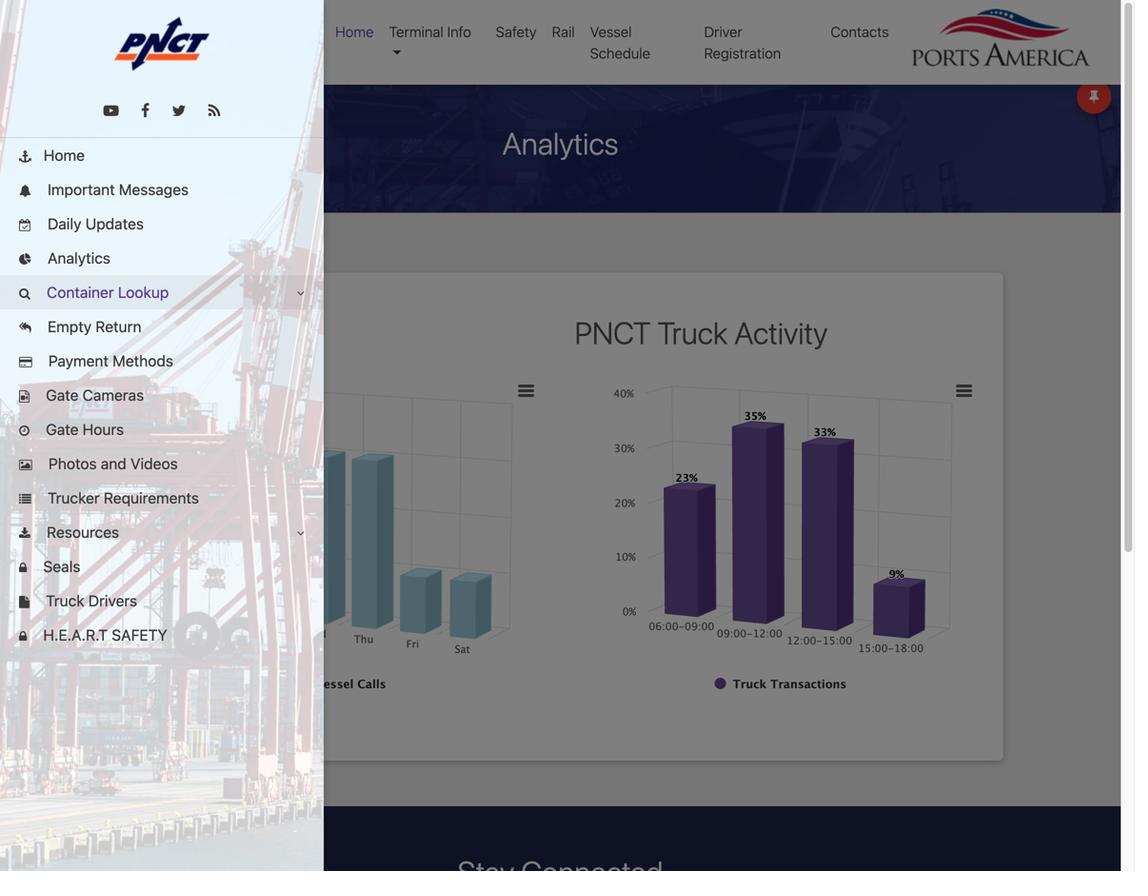 Task type: vqa. For each thing, say whether or not it's contained in the screenshot.
ILA
no



Task type: describe. For each thing, give the bounding box(es) containing it.
home link for safety link
[[328, 13, 382, 50]]

vessel schedule link
[[583, 13, 697, 71]]

schedule
[[590, 45, 651, 61]]

1 horizontal spatial home
[[133, 241, 174, 259]]

container lookup link
[[0, 275, 324, 310]]

anchor image
[[19, 151, 31, 163]]

cameras
[[83, 386, 144, 404]]

safety
[[496, 23, 537, 40]]

calendar check o image
[[19, 220, 31, 232]]

lookup
[[118, 283, 169, 302]]

quick links link
[[19, 21, 103, 64]]

photos
[[49, 455, 97, 473]]

rail link
[[545, 13, 583, 50]]

h.e.a.r.t
[[43, 626, 108, 645]]

lock image for seals
[[19, 563, 27, 575]]

messages
[[119, 181, 189, 199]]

angle down image
[[297, 528, 305, 540]]

vessel calls
[[137, 315, 289, 351]]

hours
[[83, 421, 124, 439]]

photos and videos
[[45, 455, 178, 473]]

and
[[101, 455, 127, 473]]

list image
[[19, 494, 31, 506]]

videos
[[131, 455, 178, 473]]

h.e.a.r.t safety link
[[0, 618, 324, 653]]

pie chart image
[[19, 254, 31, 266]]

trucker requirements
[[44, 489, 199, 507]]

gate hours link
[[0, 413, 324, 447]]

vessel schedule
[[590, 23, 651, 61]]

photo image
[[19, 460, 32, 472]]

credit card image
[[19, 357, 32, 369]]

angle down image
[[297, 288, 305, 300]]

trucker requirements link
[[0, 481, 324, 515]]

pnct truck activity
[[575, 315, 828, 351]]

1 vertical spatial truck
[[46, 592, 84, 610]]

container
[[47, 283, 114, 302]]

clock o image
[[19, 425, 30, 438]]

rail
[[552, 23, 575, 40]]

reply all image
[[19, 323, 31, 335]]

empty return link
[[0, 310, 324, 344]]

gate for gate cameras
[[46, 386, 79, 404]]

seals
[[39, 558, 80, 576]]

daily updates
[[44, 215, 144, 233]]

bell image
[[19, 185, 31, 198]]

important messages
[[44, 181, 189, 199]]

vessel for vessel schedule
[[590, 23, 632, 40]]

file movie o image
[[19, 391, 30, 403]]

2 horizontal spatial analytics
[[503, 125, 619, 162]]

safety link
[[488, 13, 545, 50]]

photos and videos link
[[0, 447, 324, 481]]

0 horizontal spatial analytics
[[44, 249, 110, 267]]

important messages link
[[0, 172, 324, 207]]

download image
[[19, 528, 30, 540]]

important
[[48, 181, 115, 199]]

pnct
[[575, 315, 651, 351]]

requirements
[[104, 489, 199, 507]]

vessel for vessel calls
[[137, 315, 220, 351]]



Task type: locate. For each thing, give the bounding box(es) containing it.
links
[[60, 23, 94, 40]]

1 horizontal spatial analytics
[[194, 241, 256, 259]]

1 horizontal spatial home link
[[328, 13, 382, 50]]

1 horizontal spatial truck
[[658, 315, 728, 351]]

gate hours
[[42, 421, 124, 439]]

gate cameras
[[42, 386, 144, 404]]

quick
[[19, 23, 57, 40]]

payment
[[49, 352, 109, 370]]

1 vertical spatial vessel
[[137, 315, 220, 351]]

2 horizontal spatial home
[[335, 23, 374, 40]]

1 vertical spatial home
[[44, 146, 85, 164]]

0 vertical spatial vessel
[[590, 23, 632, 40]]

0 vertical spatial lock image
[[19, 563, 27, 575]]

lock image inside "h.e.a.r.t safety" link
[[19, 631, 27, 643]]

safety
[[112, 626, 167, 645]]

analytics
[[503, 125, 619, 162], [194, 241, 256, 259], [44, 249, 110, 267]]

gate cameras link
[[0, 378, 324, 413]]

0 vertical spatial home link
[[328, 13, 382, 50]]

resources
[[43, 524, 119, 542]]

truck right 'pnct'
[[658, 315, 728, 351]]

h.e.a.r.t safety
[[39, 626, 167, 645]]

gate
[[46, 386, 79, 404], [46, 421, 79, 439]]

1 vertical spatial gate
[[46, 421, 79, 439]]

gate for gate hours
[[46, 421, 79, 439]]

2 gate from the top
[[46, 421, 79, 439]]

drivers
[[88, 592, 137, 610]]

1 lock image from the top
[[19, 563, 27, 575]]

truck drivers
[[42, 592, 137, 610]]

lock image
[[19, 563, 27, 575], [19, 631, 27, 643]]

twitter image
[[172, 103, 186, 119]]

truck drivers link
[[0, 584, 324, 618]]

empty
[[48, 318, 92, 336]]

file image
[[19, 597, 30, 609]]

methods
[[113, 352, 173, 370]]

resources link
[[0, 515, 324, 550]]

container lookup
[[43, 283, 169, 302]]

activity
[[735, 315, 828, 351]]

lock image for h.e.a.r.t safety
[[19, 631, 27, 643]]

vessel down container lookup link on the top left of page
[[137, 315, 220, 351]]

0 horizontal spatial home
[[44, 146, 85, 164]]

contacts link
[[824, 13, 897, 50]]

1 vertical spatial lock image
[[19, 631, 27, 643]]

0 horizontal spatial home link
[[0, 138, 324, 172]]

driver registration link
[[697, 13, 824, 71]]

search image
[[19, 288, 30, 300]]

gate up photos
[[46, 421, 79, 439]]

vessel
[[590, 23, 632, 40], [137, 315, 220, 351]]

1 horizontal spatial vessel
[[590, 23, 632, 40]]

return
[[96, 318, 142, 336]]

rss image
[[208, 103, 220, 119]]

seals link
[[0, 550, 324, 584]]

calls
[[227, 315, 289, 351]]

home link for daily updates link
[[0, 138, 324, 172]]

lock image down file icon in the left of the page
[[19, 631, 27, 643]]

updates
[[86, 215, 144, 233]]

youtube play image
[[104, 103, 119, 119]]

0 horizontal spatial truck
[[46, 592, 84, 610]]

payment methods
[[45, 352, 173, 370]]

empty return
[[44, 318, 142, 336]]

payment methods link
[[0, 344, 324, 378]]

contacts
[[831, 23, 889, 40]]

facebook image
[[141, 103, 150, 119]]

2 vertical spatial home
[[133, 241, 174, 259]]

1 gate from the top
[[46, 386, 79, 404]]

lock image up file icon in the left of the page
[[19, 563, 27, 575]]

0 horizontal spatial vessel
[[137, 315, 220, 351]]

daily
[[48, 215, 82, 233]]

trucker
[[48, 489, 100, 507]]

truck
[[658, 315, 728, 351], [46, 592, 84, 610]]

home
[[335, 23, 374, 40], [44, 146, 85, 164], [133, 241, 174, 259]]

0 vertical spatial home
[[335, 23, 374, 40]]

registration
[[705, 45, 782, 61]]

driver
[[705, 23, 743, 40]]

vessel inside the vessel schedule
[[590, 23, 632, 40]]

home link
[[328, 13, 382, 50], [0, 138, 324, 172]]

2 lock image from the top
[[19, 631, 27, 643]]

0 vertical spatial gate
[[46, 386, 79, 404]]

daily updates link
[[0, 207, 324, 241]]

0 vertical spatial truck
[[658, 315, 728, 351]]

1 vertical spatial home link
[[0, 138, 324, 172]]

lock image inside seals link
[[19, 563, 27, 575]]

quick links
[[19, 23, 94, 40]]

truck down seals
[[46, 592, 84, 610]]

analytics link
[[0, 241, 324, 275]]

gate down payment
[[46, 386, 79, 404]]

vessel up schedule
[[590, 23, 632, 40]]

driver registration
[[705, 23, 782, 61]]



